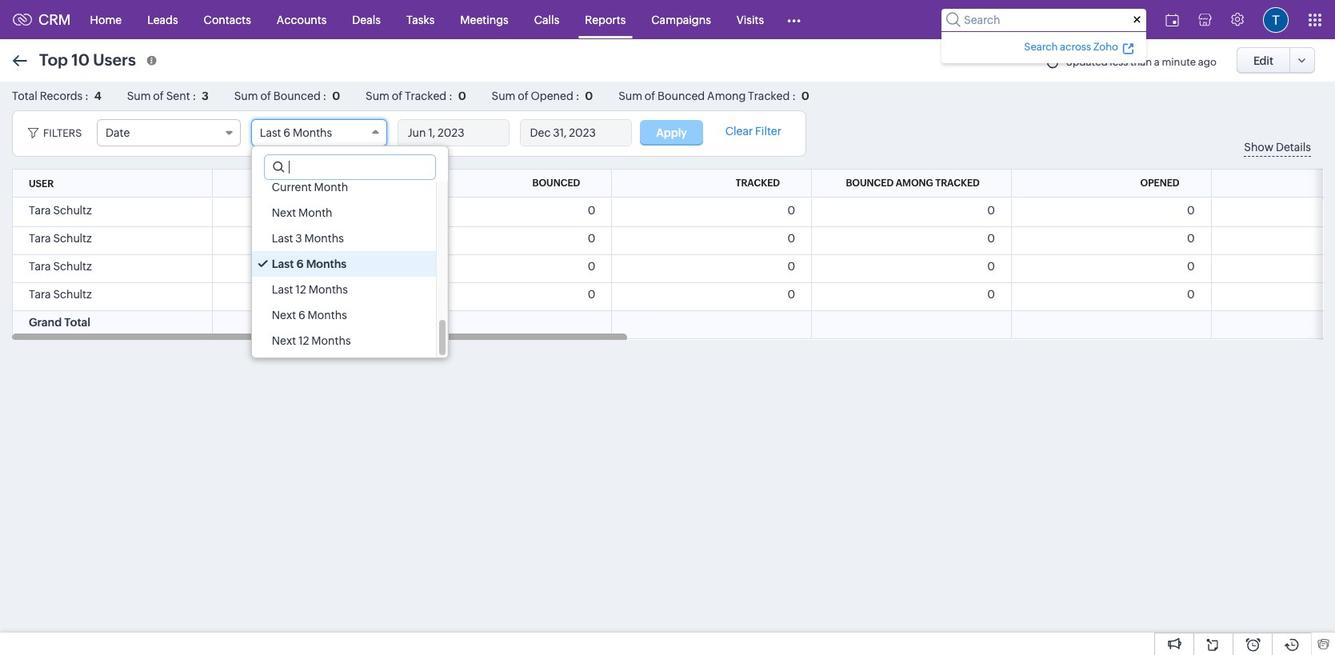 Task type: vqa. For each thing, say whether or not it's contained in the screenshot.
Users
yes



Task type: describe. For each thing, give the bounding box(es) containing it.
4
[[94, 90, 101, 102]]

calls link
[[521, 0, 572, 39]]

crm
[[38, 11, 71, 28]]

updated less than a minute ago
[[1066, 56, 1217, 68]]

2 tara schultz from the top
[[29, 232, 92, 245]]

1 : from the left
[[85, 90, 89, 102]]

sum for sum of tracked
[[366, 90, 390, 102]]

2 mmm d, yyyy text field from the left
[[520, 120, 631, 146]]

of for sum of tracked : 0
[[392, 90, 403, 102]]

3 inside option
[[295, 232, 302, 245]]

0 vertical spatial total
[[12, 90, 37, 102]]

home
[[90, 13, 122, 26]]

next 12 months
[[272, 334, 351, 347]]

4 schultz from the top
[[53, 288, 92, 301]]

clear filter
[[725, 125, 782, 138]]

total records : 4
[[12, 90, 101, 102]]

4 tara schultz from the top
[[29, 288, 92, 301]]

sum of tracked : 0
[[366, 90, 466, 102]]

0 vertical spatial opened
[[531, 90, 573, 102]]

: for sum of bounced : 0
[[323, 90, 327, 102]]

next 12 months option
[[252, 328, 436, 354]]

contacts link
[[191, 0, 264, 39]]

months for next 12 months option
[[311, 334, 351, 347]]

last 3 months
[[272, 232, 344, 245]]

: for sum of opened : 0
[[576, 90, 580, 102]]

month for current month
[[314, 181, 348, 194]]

crm link
[[13, 11, 71, 28]]

next for next 6 months
[[272, 309, 296, 322]]

last 6 months inside field
[[260, 126, 332, 139]]

next month
[[272, 206, 332, 219]]

months for last 3 months option
[[304, 232, 344, 245]]

3 tara schultz from the top
[[29, 260, 92, 273]]

tasks link
[[394, 0, 447, 39]]

sum for sum of bounced among tracked
[[619, 90, 642, 102]]

last 3 months option
[[252, 226, 436, 251]]

sum of bounced among tracked : 0
[[619, 90, 809, 102]]

last 12 months option
[[252, 277, 436, 302]]

sum for sum of bounced
[[234, 90, 258, 102]]

ago
[[1198, 56, 1217, 68]]

current month
[[272, 181, 348, 194]]

visits
[[737, 13, 764, 26]]

current month option
[[252, 174, 436, 200]]

months for next 6 months option
[[308, 309, 347, 322]]

of for sum of sent : 3
[[153, 90, 164, 102]]

Last 6 Months field
[[251, 119, 387, 146]]

users
[[93, 50, 136, 68]]

3 schultz from the top
[[53, 260, 92, 273]]

meetings link
[[447, 0, 521, 39]]

next 6 months option
[[252, 302, 436, 328]]

a
[[1154, 56, 1160, 68]]

10
[[71, 50, 90, 68]]

next for next 12 months
[[272, 334, 296, 347]]

leads
[[147, 13, 178, 26]]

deals
[[352, 13, 381, 26]]

months for last 6 months option
[[306, 258, 347, 270]]

leads link
[[135, 0, 191, 39]]

search across zoho
[[1024, 40, 1118, 52]]

updated
[[1066, 56, 1108, 68]]

0 horizontal spatial 3
[[202, 90, 209, 102]]

last for last 3 months option
[[272, 232, 293, 245]]

6 for next 6 months option
[[298, 309, 305, 322]]

next month option
[[252, 200, 436, 226]]

contacts
[[204, 13, 251, 26]]

reports
[[585, 13, 626, 26]]

12 for next
[[298, 334, 309, 347]]

show details
[[1244, 141, 1311, 154]]

details
[[1276, 141, 1311, 154]]

search across zoho link
[[1022, 38, 1137, 55]]

grand
[[29, 316, 62, 329]]

minute
[[1162, 56, 1196, 68]]

6 inside field
[[283, 126, 290, 139]]

of for sum of opened : 0
[[518, 90, 529, 102]]

accounts
[[277, 13, 327, 26]]



Task type: locate. For each thing, give the bounding box(es) containing it.
month
[[314, 181, 348, 194], [298, 206, 332, 219]]

next 6 months
[[272, 309, 347, 322]]

list box containing current month
[[252, 174, 448, 358]]

month up next month option
[[314, 181, 348, 194]]

sent
[[166, 90, 190, 102], [356, 178, 380, 189]]

last inside last 3 months option
[[272, 232, 293, 245]]

12
[[295, 283, 306, 296], [298, 334, 309, 347]]

3 of from the left
[[392, 90, 403, 102]]

1 horizontal spatial among
[[896, 178, 933, 189]]

:
[[85, 90, 89, 102], [192, 90, 196, 102], [323, 90, 327, 102], [449, 90, 453, 102], [576, 90, 580, 102], [792, 90, 796, 102]]

0 vertical spatial among
[[707, 90, 746, 102]]

4 of from the left
[[518, 90, 529, 102]]

1 sum from the left
[[127, 90, 151, 102]]

6
[[283, 126, 290, 139], [296, 258, 304, 270], [298, 309, 305, 322]]

4 sum from the left
[[492, 90, 516, 102]]

2 : from the left
[[192, 90, 196, 102]]

next down next 6 months
[[272, 334, 296, 347]]

total right grand
[[64, 316, 91, 329]]

months inside the last 6 months field
[[293, 126, 332, 139]]

campaigns
[[651, 13, 711, 26]]

clear
[[725, 125, 753, 138]]

tasks
[[406, 13, 435, 26]]

next inside next 6 months option
[[272, 309, 296, 322]]

2 schultz from the top
[[53, 232, 92, 245]]

months down last 6 months option
[[309, 283, 348, 296]]

0 horizontal spatial total
[[12, 90, 37, 102]]

months up "last 12 months" at the top left of page
[[306, 258, 347, 270]]

3 down next month
[[295, 232, 302, 245]]

12 for last
[[295, 283, 306, 296]]

months inside last 6 months option
[[306, 258, 347, 270]]

next
[[272, 206, 296, 219], [272, 309, 296, 322], [272, 334, 296, 347]]

1 vertical spatial opened
[[1140, 178, 1180, 189]]

across
[[1060, 40, 1091, 52]]

months inside next 6 months option
[[308, 309, 347, 322]]

0 horizontal spatial mmm d, yyyy text field
[[398, 120, 509, 146]]

sent down leads
[[166, 90, 190, 102]]

edit button
[[1237, 47, 1290, 74]]

0 vertical spatial 12
[[295, 283, 306, 296]]

1 vertical spatial month
[[298, 206, 332, 219]]

top 10 users
[[39, 50, 136, 68]]

top
[[39, 50, 68, 68]]

4 tara from the top
[[29, 288, 51, 301]]

last down last 3 months
[[272, 258, 294, 270]]

next inside next month option
[[272, 206, 296, 219]]

0 horizontal spatial opened
[[531, 90, 573, 102]]

month down current month
[[298, 206, 332, 219]]

months inside last 3 months option
[[304, 232, 344, 245]]

last down sum of bounced : 0
[[260, 126, 281, 139]]

edit
[[1254, 54, 1274, 67]]

2 sum from the left
[[234, 90, 258, 102]]

0
[[332, 90, 340, 102], [458, 90, 466, 102], [585, 90, 593, 102], [801, 90, 809, 102], [588, 204, 595, 217], [788, 204, 795, 217], [987, 204, 995, 217], [1187, 204, 1195, 217], [588, 232, 595, 245], [788, 232, 795, 245], [987, 232, 995, 245], [1187, 232, 1195, 245], [388, 260, 396, 273], [588, 260, 595, 273], [788, 260, 795, 273], [987, 260, 995, 273], [1187, 260, 1195, 273], [588, 288, 595, 301], [788, 288, 795, 301], [987, 288, 995, 301], [1187, 288, 1195, 301]]

last 6 months option
[[252, 251, 436, 277]]

visits link
[[724, 0, 777, 39]]

last inside last 6 months option
[[272, 258, 294, 270]]

0 vertical spatial 3
[[202, 90, 209, 102]]

months down sum of bounced : 0
[[293, 126, 332, 139]]

1 tara from the top
[[29, 204, 51, 217]]

2 of from the left
[[260, 90, 271, 102]]

6 down last 3 months
[[296, 258, 304, 270]]

last for "last 12 months" option at the top
[[272, 283, 293, 296]]

than
[[1130, 56, 1152, 68]]

0 horizontal spatial sent
[[166, 90, 190, 102]]

list box
[[252, 174, 448, 358]]

of for sum of bounced : 0
[[260, 90, 271, 102]]

5 : from the left
[[576, 90, 580, 102]]

total left records
[[12, 90, 37, 102]]

tara schultz
[[29, 204, 92, 217], [29, 232, 92, 245], [29, 260, 92, 273], [29, 288, 92, 301]]

3 sum from the left
[[366, 90, 390, 102]]

last down next month
[[272, 232, 293, 245]]

6 down "last 12 months" at the top left of page
[[298, 309, 305, 322]]

month for next month
[[298, 206, 332, 219]]

of for sum of bounced among tracked : 0
[[645, 90, 655, 102]]

2 tara from the top
[[29, 232, 51, 245]]

4 : from the left
[[449, 90, 453, 102]]

12 down next 6 months
[[298, 334, 309, 347]]

1 vertical spatial next
[[272, 309, 296, 322]]

1 horizontal spatial 3
[[295, 232, 302, 245]]

1 mmm d, yyyy text field from the left
[[398, 120, 509, 146]]

1 horizontal spatial mmm d, yyyy text field
[[520, 120, 631, 146]]

last 6 months up "last 12 months" at the top left of page
[[272, 258, 347, 270]]

search
[[1024, 40, 1058, 52]]

opened
[[531, 90, 573, 102], [1140, 178, 1180, 189]]

current
[[272, 181, 312, 194]]

: for sum of tracked : 0
[[449, 90, 453, 102]]

3
[[202, 90, 209, 102], [295, 232, 302, 245]]

sum of sent : 3
[[127, 90, 209, 102]]

next for next month
[[272, 206, 296, 219]]

sum of bounced : 0
[[234, 90, 340, 102]]

home link
[[77, 0, 135, 39]]

6 for last 6 months option
[[296, 258, 304, 270]]

bounced
[[273, 90, 321, 102], [658, 90, 705, 102], [532, 178, 580, 189], [846, 178, 894, 189]]

reports link
[[572, 0, 639, 39]]

months down next 6 months option
[[311, 334, 351, 347]]

mmm d, yyyy text field down sum of opened : 0 in the top of the page
[[520, 120, 631, 146]]

2 next from the top
[[272, 309, 296, 322]]

1 vertical spatial sent
[[356, 178, 380, 189]]

None text field
[[265, 155, 435, 179]]

6 : from the left
[[792, 90, 796, 102]]

3 : from the left
[[323, 90, 327, 102]]

last inside field
[[260, 126, 281, 139]]

2 vertical spatial next
[[272, 334, 296, 347]]

tara
[[29, 204, 51, 217], [29, 232, 51, 245], [29, 260, 51, 273], [29, 288, 51, 301]]

last 12 months
[[272, 283, 348, 296]]

records
[[40, 90, 83, 102]]

1 next from the top
[[272, 206, 296, 219]]

: for sum of sent : 3
[[192, 90, 196, 102]]

show
[[1244, 141, 1274, 154]]

sum for sum of sent
[[127, 90, 151, 102]]

3 next from the top
[[272, 334, 296, 347]]

1 vertical spatial 12
[[298, 334, 309, 347]]

0 vertical spatial 6
[[283, 126, 290, 139]]

accounts link
[[264, 0, 339, 39]]

3 tara from the top
[[29, 260, 51, 273]]

sum of opened : 0
[[492, 90, 593, 102]]

months down next month option
[[304, 232, 344, 245]]

less
[[1110, 56, 1128, 68]]

0 vertical spatial next
[[272, 206, 296, 219]]

mmm d, yyyy text field down sum of tracked : 0
[[398, 120, 509, 146]]

0 vertical spatial sent
[[166, 90, 190, 102]]

months inside next 12 months option
[[311, 334, 351, 347]]

2 vertical spatial 6
[[298, 309, 305, 322]]

1 horizontal spatial opened
[[1140, 178, 1180, 189]]

meetings
[[460, 13, 509, 26]]

user
[[29, 178, 54, 189]]

bounced among tracked
[[846, 178, 980, 189]]

sent up next month option
[[356, 178, 380, 189]]

calls
[[534, 13, 559, 26]]

3 down contacts link
[[202, 90, 209, 102]]

1 tara schultz from the top
[[29, 204, 92, 217]]

0 horizontal spatial among
[[707, 90, 746, 102]]

1 of from the left
[[153, 90, 164, 102]]

filter
[[755, 125, 782, 138]]

1 schultz from the top
[[53, 204, 92, 217]]

5 of from the left
[[645, 90, 655, 102]]

sum
[[127, 90, 151, 102], [234, 90, 258, 102], [366, 90, 390, 102], [492, 90, 516, 102], [619, 90, 642, 102]]

1 vertical spatial 6
[[296, 258, 304, 270]]

last up next 6 months
[[272, 283, 293, 296]]

months inside "last 12 months" option
[[309, 283, 348, 296]]

last inside "last 12 months" option
[[272, 283, 293, 296]]

months for "last 12 months" option at the top
[[309, 283, 348, 296]]

MMM D, YYYY text field
[[398, 120, 509, 146], [520, 120, 631, 146]]

last for last 6 months option
[[272, 258, 294, 270]]

1 vertical spatial total
[[64, 316, 91, 329]]

5 sum from the left
[[619, 90, 642, 102]]

sum for sum of opened
[[492, 90, 516, 102]]

among
[[707, 90, 746, 102], [896, 178, 933, 189]]

1 horizontal spatial total
[[64, 316, 91, 329]]

months
[[293, 126, 332, 139], [304, 232, 344, 245], [306, 258, 347, 270], [309, 283, 348, 296], [308, 309, 347, 322], [311, 334, 351, 347]]

next inside next 12 months option
[[272, 334, 296, 347]]

1 horizontal spatial sent
[[356, 178, 380, 189]]

1 vertical spatial 3
[[295, 232, 302, 245]]

last
[[260, 126, 281, 139], [272, 232, 293, 245], [272, 258, 294, 270], [272, 283, 293, 296]]

filters
[[43, 127, 82, 139]]

next down current
[[272, 206, 296, 219]]

grand total
[[29, 316, 91, 329]]

6 down sum of bounced : 0
[[283, 126, 290, 139]]

next down "last 12 months" at the top left of page
[[272, 309, 296, 322]]

last 6 months inside option
[[272, 258, 347, 270]]

0 vertical spatial last 6 months
[[260, 126, 332, 139]]

1 vertical spatial last 6 months
[[272, 258, 347, 270]]

total
[[12, 90, 37, 102], [64, 316, 91, 329]]

0 vertical spatial month
[[314, 181, 348, 194]]

12 up next 6 months
[[295, 283, 306, 296]]

1 vertical spatial among
[[896, 178, 933, 189]]

months up next 12 months
[[308, 309, 347, 322]]

last 6 months down sum of bounced : 0
[[260, 126, 332, 139]]

last 6 months
[[260, 126, 332, 139], [272, 258, 347, 270]]

deals link
[[339, 0, 394, 39]]

of
[[153, 90, 164, 102], [260, 90, 271, 102], [392, 90, 403, 102], [518, 90, 529, 102], [645, 90, 655, 102]]

schultz
[[53, 204, 92, 217], [53, 232, 92, 245], [53, 260, 92, 273], [53, 288, 92, 301]]

tracked
[[405, 90, 447, 102], [748, 90, 790, 102], [736, 178, 780, 189], [935, 178, 980, 189]]

campaigns link
[[639, 0, 724, 39]]

zoho
[[1093, 40, 1118, 52]]



